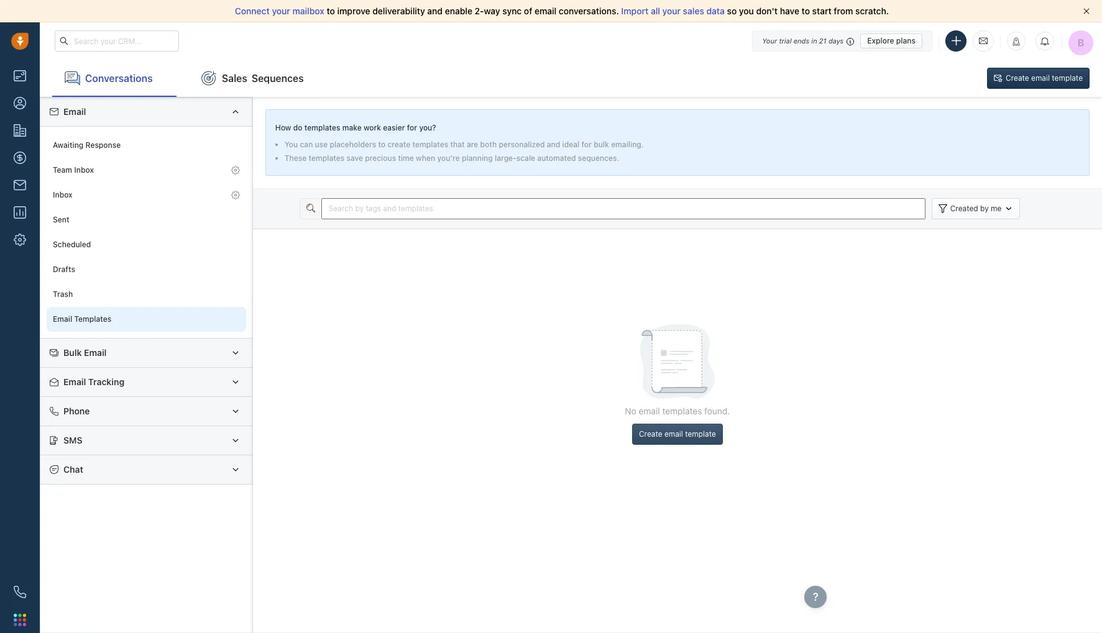 Task type: vqa. For each thing, say whether or not it's contained in the screenshot.
IDEAL
yes



Task type: describe. For each thing, give the bounding box(es) containing it.
email for email tracking
[[63, 377, 86, 387]]

drafts
[[53, 265, 75, 274]]

from
[[834, 6, 853, 16]]

sales sequences
[[222, 72, 304, 84]]

0 vertical spatial template
[[1052, 73, 1083, 83]]

do
[[293, 123, 302, 132]]

work
[[364, 123, 381, 132]]

are
[[467, 140, 478, 149]]

plans
[[896, 36, 916, 45]]

conversations link
[[52, 60, 177, 97]]

days
[[829, 36, 844, 44]]

in
[[811, 36, 817, 44]]

email templates link
[[47, 307, 246, 332]]

templates up use
[[304, 123, 340, 132]]

and inside the 'you can use placeholders to create templates that are both personalized and ideal for bulk emailing. these templates save precious time when you're planning large-scale automated sequences.'
[[547, 140, 560, 149]]

me
[[991, 204, 1002, 213]]

automated
[[537, 154, 576, 163]]

found.
[[704, 406, 730, 416]]

freshworks switcher image
[[14, 614, 26, 626]]

sequences
[[252, 72, 304, 84]]

created
[[950, 204, 978, 213]]

Search by tags and templates text field
[[321, 198, 925, 219]]

awaiting response link
[[47, 133, 246, 158]]

sync
[[502, 6, 522, 16]]

0 horizontal spatial for
[[407, 123, 417, 132]]

emailing.
[[611, 140, 644, 149]]

sales sequences link
[[189, 60, 316, 97]]

awaiting
[[53, 141, 83, 150]]

connect your mailbox to improve deliverability and enable 2-way sync of email conversations. import all your sales data so you don't have to start from scratch.
[[235, 6, 889, 16]]

0 horizontal spatial create email template button
[[632, 424, 723, 445]]

sales
[[222, 72, 247, 84]]

sequences.
[[578, 154, 619, 163]]

don't
[[756, 6, 778, 16]]

2-
[[475, 6, 484, 16]]

use
[[315, 140, 328, 149]]

conversations.
[[559, 6, 619, 16]]

explore plans link
[[860, 33, 922, 48]]

planning
[[462, 154, 493, 163]]

that
[[450, 140, 465, 149]]

1 vertical spatial inbox
[[53, 190, 72, 200]]

tab list containing conversations
[[40, 60, 316, 97]]

conversations
[[85, 72, 153, 84]]

scheduled
[[53, 240, 91, 250]]

data
[[706, 6, 725, 16]]

explore
[[867, 36, 894, 45]]

team inbox
[[53, 166, 94, 175]]

drafts link
[[47, 257, 246, 282]]

save
[[346, 154, 363, 163]]

you?
[[419, 123, 436, 132]]

deliverability
[[372, 6, 425, 16]]

1 your from the left
[[272, 6, 290, 16]]

what's new image
[[1012, 37, 1021, 46]]

precious
[[365, 154, 396, 163]]

email for email
[[63, 106, 86, 117]]

0 vertical spatial inbox
[[74, 166, 94, 175]]

so
[[727, 6, 737, 16]]

sms
[[63, 435, 82, 446]]

scale
[[516, 154, 535, 163]]

way
[[484, 6, 500, 16]]

created by me
[[950, 204, 1002, 213]]

mailbox
[[292, 6, 324, 16]]

your
[[762, 36, 777, 44]]

connect your mailbox link
[[235, 6, 327, 16]]

team inbox link
[[47, 158, 246, 183]]

1 horizontal spatial create email template button
[[987, 68, 1090, 89]]

import
[[621, 6, 649, 16]]

team
[[53, 166, 72, 175]]

0 horizontal spatial to
[[327, 6, 335, 16]]

when
[[416, 154, 435, 163]]

bulk
[[63, 347, 82, 358]]

0 horizontal spatial create
[[639, 429, 662, 439]]

personalized
[[499, 140, 545, 149]]

both
[[480, 140, 497, 149]]



Task type: locate. For each thing, give the bounding box(es) containing it.
2 horizontal spatial to
[[802, 6, 810, 16]]

no
[[625, 406, 636, 416]]

sent
[[53, 215, 69, 225]]

enable
[[445, 6, 472, 16]]

1 horizontal spatial create
[[1006, 73, 1029, 83]]

no email templates found.
[[625, 406, 730, 416]]

1 horizontal spatial to
[[378, 140, 386, 149]]

to right mailbox
[[327, 6, 335, 16]]

1 horizontal spatial create email template
[[1006, 73, 1083, 83]]

of
[[524, 6, 532, 16]]

for left bulk
[[582, 140, 592, 149]]

can
[[300, 140, 313, 149]]

bulk
[[594, 140, 609, 149]]

email right 'bulk' at the bottom left
[[84, 347, 107, 358]]

1 horizontal spatial your
[[662, 6, 681, 16]]

email templates
[[53, 315, 111, 324]]

templates left found.
[[662, 406, 702, 416]]

trash link
[[47, 282, 246, 307]]

placeholders
[[330, 140, 376, 149]]

ends
[[794, 36, 809, 44]]

1 vertical spatial and
[[547, 140, 560, 149]]

improve
[[337, 6, 370, 16]]

large-
[[495, 154, 516, 163]]

1 vertical spatial create
[[639, 429, 662, 439]]

create email template button down what's new image at the top right of page
[[987, 68, 1090, 89]]

your left mailbox
[[272, 6, 290, 16]]

templates down use
[[309, 154, 344, 163]]

phone
[[63, 406, 90, 416]]

0 horizontal spatial create email template
[[639, 429, 716, 439]]

email up awaiting
[[63, 106, 86, 117]]

create email template button
[[987, 68, 1090, 89], [632, 424, 723, 445]]

inbox down team
[[53, 190, 72, 200]]

0 horizontal spatial and
[[427, 6, 443, 16]]

for left the "you?"
[[407, 123, 417, 132]]

1 horizontal spatial for
[[582, 140, 592, 149]]

0 vertical spatial create email template
[[1006, 73, 1083, 83]]

explore plans
[[867, 36, 916, 45]]

email down trash
[[53, 315, 72, 324]]

close image
[[1083, 8, 1090, 14]]

these
[[285, 154, 307, 163]]

inbox link
[[47, 183, 246, 208]]

your trial ends in 21 days
[[762, 36, 844, 44]]

to left "start"
[[802, 6, 810, 16]]

email up phone at the bottom of the page
[[63, 377, 86, 387]]

bulk email
[[63, 347, 107, 358]]

time
[[398, 154, 414, 163]]

0 vertical spatial create
[[1006, 73, 1029, 83]]

created by me button
[[932, 198, 1020, 219], [932, 198, 1020, 219]]

scratch.
[[855, 6, 889, 16]]

create email template down no email templates found.
[[639, 429, 716, 439]]

you can use placeholders to create templates that are both personalized and ideal for bulk emailing. these templates save precious time when you're planning large-scale automated sequences.
[[285, 140, 644, 163]]

send email image
[[979, 36, 988, 46]]

you're
[[437, 154, 460, 163]]

1 vertical spatial create email template button
[[632, 424, 723, 445]]

and up automated
[[547, 140, 560, 149]]

and
[[427, 6, 443, 16], [547, 140, 560, 149]]

trash
[[53, 290, 73, 299]]

to inside the 'you can use placeholders to create templates that are both personalized and ideal for bulk emailing. these templates save precious time when you're planning large-scale automated sequences.'
[[378, 140, 386, 149]]

to up precious at the left top of the page
[[378, 140, 386, 149]]

your
[[272, 6, 290, 16], [662, 6, 681, 16]]

templates
[[304, 123, 340, 132], [412, 140, 448, 149], [309, 154, 344, 163], [662, 406, 702, 416]]

create email template button down no email templates found.
[[632, 424, 723, 445]]

1 vertical spatial template
[[685, 429, 716, 439]]

templates up 'when'
[[412, 140, 448, 149]]

chat
[[63, 464, 83, 475]]

start
[[812, 6, 832, 16]]

1 vertical spatial for
[[582, 140, 592, 149]]

and left enable
[[427, 6, 443, 16]]

0 vertical spatial for
[[407, 123, 417, 132]]

create email template down what's new image at the top right of page
[[1006, 73, 1083, 83]]

sales
[[683, 6, 704, 16]]

how do templates make work easier for you?
[[275, 123, 436, 132]]

0 horizontal spatial your
[[272, 6, 290, 16]]

1 horizontal spatial inbox
[[74, 166, 94, 175]]

create email template
[[1006, 73, 1083, 83], [639, 429, 716, 439]]

for
[[407, 123, 417, 132], [582, 140, 592, 149]]

ideal
[[562, 140, 580, 149]]

easier
[[383, 123, 405, 132]]

trial
[[779, 36, 792, 44]]

response
[[86, 141, 121, 150]]

awaiting response
[[53, 141, 121, 150]]

template
[[1052, 73, 1083, 83], [685, 429, 716, 439]]

21
[[819, 36, 827, 44]]

1 horizontal spatial and
[[547, 140, 560, 149]]

for inside the 'you can use placeholders to create templates that are both personalized and ideal for bulk emailing. these templates save precious time when you're planning large-scale automated sequences.'
[[582, 140, 592, 149]]

email
[[535, 6, 557, 16], [1031, 73, 1050, 83], [639, 406, 660, 416], [664, 429, 683, 439]]

by
[[980, 204, 989, 213]]

phone element
[[7, 580, 32, 605]]

sent link
[[47, 208, 246, 232]]

create
[[388, 140, 410, 149]]

email tracking
[[63, 377, 124, 387]]

all
[[651, 6, 660, 16]]

2 your from the left
[[662, 6, 681, 16]]

0 vertical spatial and
[[427, 6, 443, 16]]

how
[[275, 123, 291, 132]]

email for email templates
[[53, 315, 72, 324]]

1 horizontal spatial template
[[1052, 73, 1083, 83]]

your right the all
[[662, 6, 681, 16]]

0 vertical spatial create email template button
[[987, 68, 1090, 89]]

make
[[342, 123, 362, 132]]

create down what's new image at the top right of page
[[1006, 73, 1029, 83]]

tracking
[[88, 377, 124, 387]]

0 horizontal spatial template
[[685, 429, 716, 439]]

have
[[780, 6, 799, 16]]

import all your sales data link
[[621, 6, 727, 16]]

you
[[285, 140, 298, 149]]

create down no email templates found.
[[639, 429, 662, 439]]

Search your CRM... text field
[[55, 30, 179, 52]]

scheduled link
[[47, 232, 246, 257]]

templates
[[74, 315, 111, 324]]

phone image
[[14, 586, 26, 599]]

inbox right team
[[74, 166, 94, 175]]

you
[[739, 6, 754, 16]]

inbox
[[74, 166, 94, 175], [53, 190, 72, 200]]

connect
[[235, 6, 270, 16]]

0 horizontal spatial inbox
[[53, 190, 72, 200]]

1 vertical spatial create email template
[[639, 429, 716, 439]]

tab list
[[40, 60, 316, 97]]



